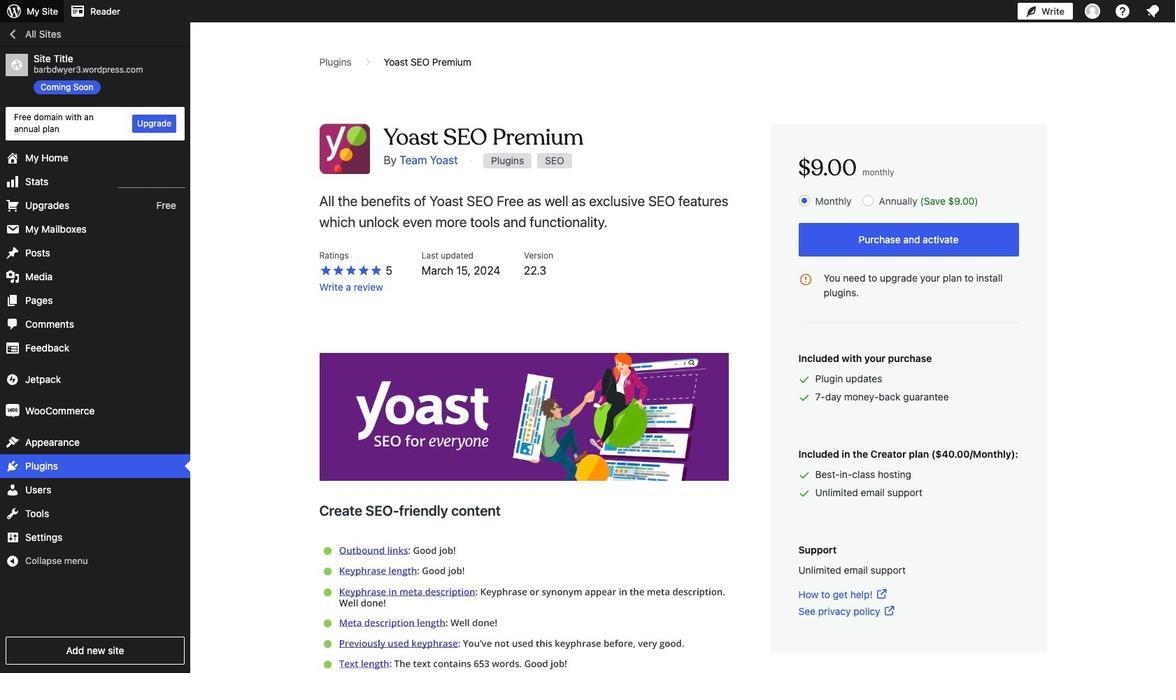 Task type: locate. For each thing, give the bounding box(es) containing it.
img image
[[6, 373, 20, 387], [6, 404, 20, 418]]

0 vertical spatial img image
[[6, 373, 20, 387]]

None radio
[[799, 195, 810, 206]]

yoast seo premium image
[[319, 353, 729, 481]]

main content
[[319, 55, 1047, 674]]

1 vertical spatial img image
[[6, 404, 20, 418]]

plugin icon image
[[319, 124, 370, 174]]

my profile image
[[1085, 3, 1100, 19]]

2 img image from the top
[[6, 404, 20, 418]]

None radio
[[862, 195, 874, 206]]



Task type: vqa. For each thing, say whether or not it's contained in the screenshot.
Annalee is a theme perfect for a personal coach. image
no



Task type: describe. For each thing, give the bounding box(es) containing it.
1 img image from the top
[[6, 373, 20, 387]]

help image
[[1114, 3, 1131, 20]]

manage your notifications image
[[1145, 3, 1161, 20]]

highest hourly views 0 image
[[118, 179, 185, 188]]



